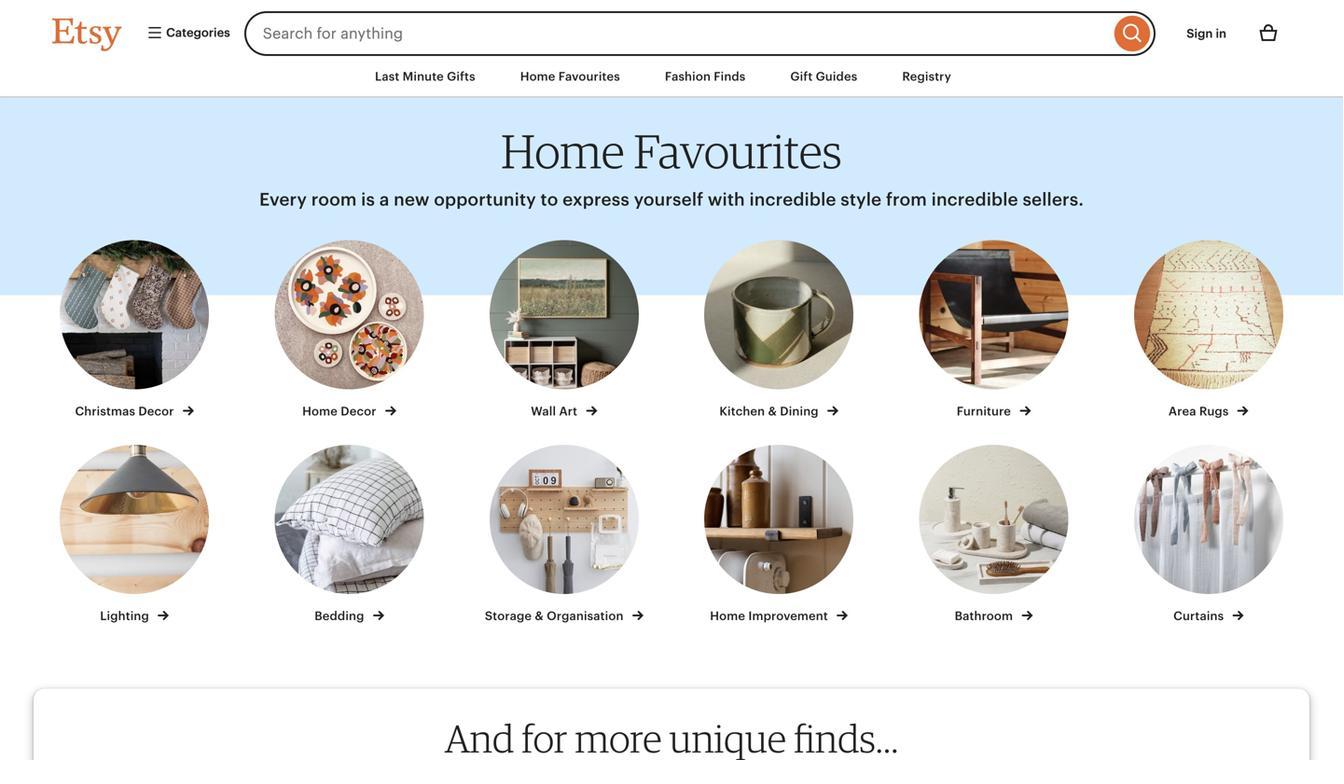 Task type: vqa. For each thing, say whether or not it's contained in the screenshot.
is
yes



Task type: locate. For each thing, give the bounding box(es) containing it.
banner
[[19, 0, 1325, 56]]

0 horizontal spatial favourites
[[559, 70, 620, 84]]

sign in
[[1187, 27, 1227, 40]]

area rugs
[[1169, 404, 1232, 418]]

0 horizontal spatial &
[[535, 609, 544, 623]]

home
[[520, 70, 556, 84], [501, 123, 625, 179], [302, 404, 338, 418], [710, 609, 746, 623]]

incredible right with
[[750, 190, 837, 210]]

0 vertical spatial home favourites
[[520, 70, 620, 84]]

1 horizontal spatial &
[[768, 404, 777, 418]]

with
[[708, 190, 745, 210]]

incredible
[[750, 190, 837, 210], [932, 190, 1019, 210]]

area rugs link
[[1118, 240, 1300, 420]]

sellers.
[[1023, 190, 1084, 210]]

opportunity
[[434, 190, 536, 210]]

& right storage
[[535, 609, 544, 623]]

room
[[311, 190, 357, 210]]

art
[[559, 404, 578, 418]]

last minute gifts
[[375, 70, 476, 84]]

0 vertical spatial favourites
[[559, 70, 620, 84]]

&
[[768, 404, 777, 418], [535, 609, 544, 623]]

storage & organisation link
[[474, 445, 655, 625]]

sign in button
[[1173, 17, 1241, 50]]

fashion finds link
[[651, 60, 760, 93]]

menu bar
[[19, 56, 1325, 98]]

home favourites inside main content
[[501, 123, 842, 179]]

1 vertical spatial &
[[535, 609, 544, 623]]

decor inside the "christmas decor" link
[[138, 404, 174, 418]]

every room is a new opportunity to express yourself with incredible style from incredible sellers.
[[259, 190, 1084, 210]]

2 decor from the left
[[341, 404, 377, 418]]

home inside menu bar
[[520, 70, 556, 84]]

1 horizontal spatial favourites
[[634, 123, 842, 179]]

incredible right 'from' at the top of the page
[[932, 190, 1019, 210]]

storage
[[485, 609, 532, 623]]

new
[[394, 190, 430, 210]]

& left dining
[[768, 404, 777, 418]]

style
[[841, 190, 882, 210]]

decor inside home decor link
[[341, 404, 377, 418]]

curtains
[[1174, 609, 1227, 623]]

home favourites main content
[[0, 98, 1344, 760]]

home favourites
[[520, 70, 620, 84], [501, 123, 842, 179]]

fashion
[[665, 70, 711, 84]]

1 vertical spatial favourites
[[634, 123, 842, 179]]

guides
[[816, 70, 858, 84]]

2 incredible from the left
[[932, 190, 1019, 210]]

1 vertical spatial home favourites
[[501, 123, 842, 179]]

minute
[[403, 70, 444, 84]]

organisation
[[547, 609, 624, 623]]

gift guides link
[[777, 60, 872, 93]]

0 horizontal spatial decor
[[138, 404, 174, 418]]

banner containing categories
[[19, 0, 1325, 56]]

1 decor from the left
[[138, 404, 174, 418]]

finds
[[714, 70, 746, 84]]

None search field
[[244, 11, 1156, 56]]

registry link
[[889, 60, 966, 93]]

0 horizontal spatial incredible
[[750, 190, 837, 210]]

favourites
[[559, 70, 620, 84], [634, 123, 842, 179]]

1 horizontal spatial decor
[[341, 404, 377, 418]]

last
[[375, 70, 400, 84]]

1 horizontal spatial incredible
[[932, 190, 1019, 210]]

decor
[[138, 404, 174, 418], [341, 404, 377, 418]]

dining
[[780, 404, 819, 418]]

a
[[379, 190, 390, 210]]

from
[[886, 190, 927, 210]]

wall
[[531, 404, 556, 418]]

categories
[[163, 26, 230, 40]]

0 vertical spatial &
[[768, 404, 777, 418]]

kitchen & dining
[[720, 404, 822, 418]]



Task type: describe. For each thing, give the bounding box(es) containing it.
curtains link
[[1118, 445, 1300, 625]]

home decor link
[[259, 240, 440, 420]]

storage & organisation
[[485, 609, 627, 623]]

registry
[[903, 70, 952, 84]]

bathroom link
[[903, 445, 1085, 625]]

to
[[541, 190, 558, 210]]

gift
[[791, 70, 813, 84]]

christmas
[[75, 404, 135, 418]]

is
[[361, 190, 375, 210]]

sign
[[1187, 27, 1213, 40]]

1 incredible from the left
[[750, 190, 837, 210]]

home favourites link
[[506, 60, 634, 93]]

home decor
[[302, 404, 380, 418]]

decor for christmas
[[138, 404, 174, 418]]

kitchen
[[720, 404, 765, 418]]

wall art link
[[474, 240, 655, 420]]

lighting
[[100, 609, 152, 623]]

bathroom
[[955, 609, 1016, 623]]

wall art
[[531, 404, 581, 418]]

christmas decor link
[[44, 240, 225, 420]]

bedding link
[[259, 445, 440, 625]]

area
[[1169, 404, 1197, 418]]

lighting link
[[44, 445, 225, 625]]

gifts
[[447, 70, 476, 84]]

every
[[259, 190, 307, 210]]

gift guides
[[791, 70, 858, 84]]

rugs
[[1200, 404, 1229, 418]]

favourites inside home favourites main content
[[634, 123, 842, 179]]

decor for home
[[341, 404, 377, 418]]

menu bar containing last minute gifts
[[19, 56, 1325, 98]]

improvement
[[749, 609, 828, 623]]

fashion finds
[[665, 70, 746, 84]]

bedding
[[315, 609, 367, 623]]

& for storage
[[535, 609, 544, 623]]

last minute gifts link
[[361, 60, 490, 93]]

Search for anything text field
[[244, 11, 1111, 56]]

categories button
[[132, 17, 239, 50]]

kitchen & dining link
[[689, 240, 870, 420]]

yourself
[[634, 190, 704, 210]]

& for kitchen
[[768, 404, 777, 418]]

furniture link
[[903, 240, 1085, 420]]

furniture
[[957, 404, 1014, 418]]

home improvement link
[[689, 445, 870, 625]]

express
[[563, 190, 630, 210]]

home improvement
[[710, 609, 831, 623]]

christmas decor
[[75, 404, 177, 418]]

favourites inside 'home favourites' link
[[559, 70, 620, 84]]

in
[[1216, 27, 1227, 40]]



